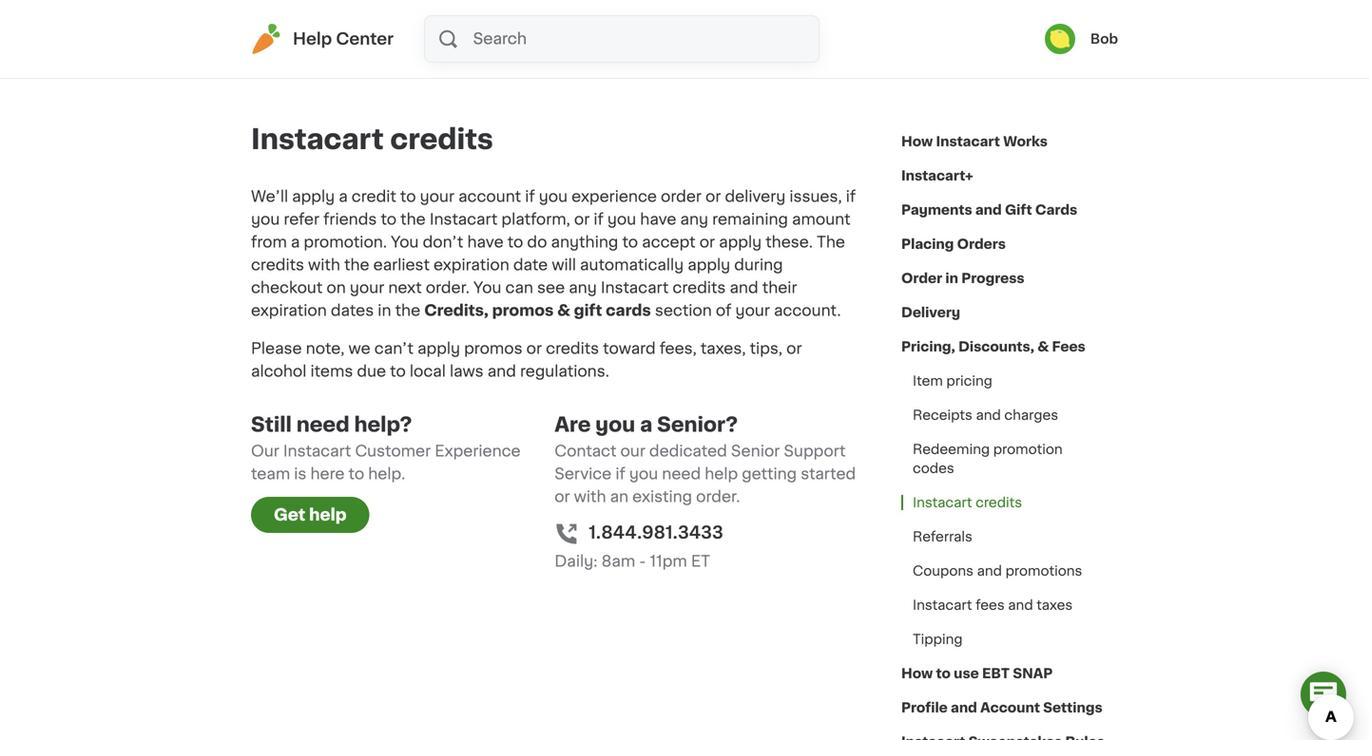 Task type: vqa. For each thing, say whether or not it's contained in the screenshot.
the meat
no



Task type: locate. For each thing, give the bounding box(es) containing it.
redeeming promotion codes
[[913, 443, 1063, 475]]

1 horizontal spatial your
[[420, 189, 455, 204]]

settings
[[1043, 702, 1103, 715]]

0 vertical spatial how
[[902, 135, 933, 148]]

and up fees at the right bottom
[[977, 565, 1002, 578]]

if right ,
[[846, 189, 856, 204]]

0 vertical spatial promotion
[[304, 235, 383, 250]]

0 vertical spatial need
[[296, 415, 350, 435]]

a up friends
[[339, 189, 348, 204]]

existing
[[633, 490, 692, 505]]

any inside , if you refer friends to the instacart platform, or if you have any remaining amount from a promotion
[[680, 212, 709, 227]]

credit
[[352, 189, 396, 204]]

to inside 'please note, we can't apply promos or credits toward fees, taxes, tips, or alcohol items due to local laws and regulations.'
[[390, 364, 406, 379]]

1 vertical spatial in
[[378, 303, 391, 319]]

placing orders link
[[902, 227, 1006, 262]]

1 vertical spatial your
[[350, 281, 384, 296]]

a up our
[[640, 415, 653, 435]]

promos down can
[[492, 303, 554, 319]]

order in progress
[[902, 272, 1025, 285]]

platform,
[[502, 212, 570, 227]]

how for how instacart works
[[902, 135, 933, 148]]

1 horizontal spatial expiration
[[434, 258, 509, 273]]

0 horizontal spatial have
[[467, 235, 504, 250]]

still
[[251, 415, 292, 435]]

or
[[706, 189, 721, 204], [574, 212, 590, 227], [700, 235, 715, 250], [527, 341, 542, 357], [787, 341, 802, 357], [555, 490, 570, 505]]

instacart credits up credit
[[251, 126, 493, 153]]

or up the anything
[[574, 212, 590, 227]]

cards
[[1036, 204, 1078, 217]]

cards
[[606, 303, 651, 319]]

credits up section
[[673, 281, 726, 296]]

account.
[[774, 303, 841, 319]]

any up gift
[[569, 281, 597, 296]]

in down next on the left
[[378, 303, 391, 319]]

0 vertical spatial help
[[705, 467, 738, 482]]

instacart down automatically
[[601, 281, 669, 296]]

and inside "link"
[[976, 409, 1001, 422]]

instacart inside instacart credits link
[[913, 496, 972, 510]]

delivery link
[[902, 296, 961, 330]]

0 vertical spatial the
[[401, 212, 426, 227]]

0 vertical spatial a
[[339, 189, 348, 204]]

how to use ebt snap link
[[902, 657, 1053, 691]]

& left fees
[[1038, 340, 1049, 354]]

have up accept
[[640, 212, 677, 227]]

0 vertical spatial &
[[557, 303, 570, 319]]

2 horizontal spatial your
[[736, 303, 770, 319]]

order. inside will automatically apply during checkout on your next order. you can see any instacart credits
[[426, 281, 470, 296]]

1 vertical spatial with
[[574, 490, 606, 505]]

order.
[[426, 281, 470, 296], [696, 490, 740, 505]]

promos up laws
[[464, 341, 523, 357]]

1 horizontal spatial instacart credits
[[913, 496, 1022, 510]]

, if you refer friends to the instacart platform, or if you have any remaining amount from a promotion
[[251, 189, 856, 250]]

get help
[[274, 507, 347, 524]]

help right get
[[309, 507, 347, 524]]

how for how to use ebt snap
[[902, 668, 933, 681]]

to left the do
[[508, 235, 523, 250]]

2 vertical spatial your
[[736, 303, 770, 319]]

instacart image
[[251, 24, 281, 54]]

pricing, discounts, & fees
[[902, 340, 1086, 354]]

we'll apply a credit to your account if you experience order or delivery issues
[[251, 189, 838, 204]]

earliest
[[373, 258, 430, 273]]

any inside will automatically apply during checkout on your next order. you can see any instacart credits
[[569, 281, 597, 296]]

1 vertical spatial the
[[344, 258, 370, 273]]

or down service
[[555, 490, 570, 505]]

the up on
[[344, 258, 370, 273]]

anything
[[551, 235, 619, 250]]

0 vertical spatial order.
[[426, 281, 470, 296]]

a inside are you a senior? contact our dedicated senior support service if you need help getting started or with an existing order.
[[640, 415, 653, 435]]

the up don't
[[401, 212, 426, 227]]

1 horizontal spatial any
[[680, 212, 709, 227]]

of
[[716, 303, 732, 319]]

how up profile
[[902, 668, 933, 681]]

and down pricing on the right bottom of page
[[976, 409, 1001, 422]]

1 horizontal spatial a
[[339, 189, 348, 204]]

and inside and their expiration dates
[[730, 281, 759, 296]]

you inside will automatically apply during checkout on your next order. you can see any instacart credits
[[474, 281, 502, 296]]

profile and account settings link
[[902, 691, 1103, 726]]

have right don't
[[467, 235, 504, 250]]

help
[[293, 31, 332, 47]]

2 vertical spatial the
[[395, 303, 420, 319]]

0 vertical spatial instacart credits
[[251, 126, 493, 153]]

1 horizontal spatial you
[[474, 281, 502, 296]]

instacart up don't
[[430, 212, 498, 227]]

in right order
[[946, 272, 959, 285]]

to right credit
[[400, 189, 416, 204]]

1 horizontal spatial need
[[662, 467, 701, 482]]

your up don't
[[420, 189, 455, 204]]

0 vertical spatial any
[[680, 212, 709, 227]]

instacart up the 'here'
[[283, 444, 351, 459]]

your up the "dates"
[[350, 281, 384, 296]]

apply up local
[[418, 341, 460, 357]]

see
[[537, 281, 565, 296]]

0 horizontal spatial any
[[569, 281, 597, 296]]

1 vertical spatial &
[[1038, 340, 1049, 354]]

need up the 'here'
[[296, 415, 350, 435]]

1 vertical spatial have
[[467, 235, 504, 250]]

1 horizontal spatial &
[[1038, 340, 1049, 354]]

delivery
[[725, 189, 786, 204]]

need down dedicated
[[662, 467, 701, 482]]

1 vertical spatial you
[[474, 281, 502, 296]]

promos
[[492, 303, 554, 319], [464, 341, 523, 357]]

instacart up the referrals link
[[913, 496, 972, 510]]

promotion down friends
[[304, 235, 383, 250]]

expiration down checkout
[[251, 303, 327, 319]]

apply down accept
[[688, 258, 731, 273]]

on
[[327, 281, 346, 296]]

we'll
[[251, 189, 288, 204]]

item
[[913, 375, 943, 388]]

will
[[552, 258, 576, 273]]

you up platform,
[[539, 189, 568, 204]]

0 vertical spatial with
[[308, 258, 340, 273]]

payments and gift cards
[[902, 204, 1078, 217]]

you up "from"
[[251, 212, 280, 227]]

use
[[954, 668, 979, 681]]

0 vertical spatial you
[[391, 235, 419, 250]]

and left gift
[[976, 204, 1002, 217]]

credits down "from"
[[251, 258, 304, 273]]

orders
[[957, 238, 1006, 251]]

help down dedicated
[[705, 467, 738, 482]]

0 horizontal spatial with
[[308, 258, 340, 273]]

2 how from the top
[[902, 668, 933, 681]]

1 vertical spatial promotion
[[994, 443, 1063, 456]]

your right of
[[736, 303, 770, 319]]

1 horizontal spatial with
[[574, 490, 606, 505]]

0 horizontal spatial expiration
[[251, 303, 327, 319]]

credits inside 'please note, we can't apply promos or credits toward fees, taxes, tips, or alcohol items due to local laws and regulations.'
[[546, 341, 599, 357]]

or up regulations.
[[527, 341, 542, 357]]

1 vertical spatial any
[[569, 281, 597, 296]]

how
[[902, 135, 933, 148], [902, 668, 933, 681]]

1 vertical spatial instacart credits
[[913, 496, 1022, 510]]

the
[[817, 235, 845, 250]]

2 horizontal spatial a
[[640, 415, 653, 435]]

0 horizontal spatial help
[[309, 507, 347, 524]]

0 horizontal spatial you
[[391, 235, 419, 250]]

1 horizontal spatial have
[[640, 212, 677, 227]]

instacart credits link
[[902, 486, 1034, 520]]

&
[[557, 303, 570, 319], [1038, 340, 1049, 354]]

promotion down charges
[[994, 443, 1063, 456]]

credits up regulations.
[[546, 341, 599, 357]]

0 horizontal spatial your
[[350, 281, 384, 296]]

how up the instacart+
[[902, 135, 933, 148]]

you left can
[[474, 281, 502, 296]]

to up .
[[381, 212, 397, 227]]

the down next on the left
[[395, 303, 420, 319]]

due
[[357, 364, 386, 379]]

1 vertical spatial how
[[902, 668, 933, 681]]

apply inside 'please note, we can't apply promos or credits toward fees, taxes, tips, or alcohol items due to local laws and regulations.'
[[418, 341, 460, 357]]

date
[[513, 258, 548, 273]]

1 horizontal spatial help
[[705, 467, 738, 482]]

to right the 'here'
[[349, 467, 364, 482]]

to inside still need help? our instacart customer experience team is here to help.
[[349, 467, 364, 482]]

with up on
[[308, 258, 340, 273]]

is
[[294, 467, 307, 482]]

1 vertical spatial need
[[662, 467, 701, 482]]

discounts,
[[959, 340, 1035, 354]]

0 vertical spatial expiration
[[434, 258, 509, 273]]

0 horizontal spatial in
[[378, 303, 391, 319]]

order. down dedicated
[[696, 490, 740, 505]]

codes
[[913, 462, 955, 475]]

0 vertical spatial your
[[420, 189, 455, 204]]

dates
[[331, 303, 374, 319]]

help inside are you a senior? contact our dedicated senior support service if you need help getting started or with an existing order.
[[705, 467, 738, 482]]

1 vertical spatial order.
[[696, 490, 740, 505]]

and down during
[[730, 281, 759, 296]]

1.844.981.3433
[[589, 525, 724, 542]]

0 vertical spatial in
[[946, 272, 959, 285]]

expiration inside and their expiration dates
[[251, 303, 327, 319]]

1 vertical spatial help
[[309, 507, 347, 524]]

instacart down "coupons"
[[913, 599, 972, 612]]

2 vertical spatial a
[[640, 415, 653, 435]]

expiration down don't
[[434, 258, 509, 273]]

& left gift
[[557, 303, 570, 319]]

the inside , if you refer friends to the instacart platform, or if you have any remaining amount from a promotion
[[401, 212, 426, 227]]

1 horizontal spatial promotion
[[994, 443, 1063, 456]]

user avatar image
[[1045, 24, 1075, 54]]

1 how from the top
[[902, 135, 933, 148]]

account
[[981, 702, 1040, 715]]

tips,
[[750, 341, 783, 357]]

with down service
[[574, 490, 606, 505]]

the inside the credits with the earliest expiration date
[[344, 258, 370, 273]]

and right laws
[[488, 364, 516, 379]]

issues
[[790, 189, 838, 204]]

0 horizontal spatial a
[[291, 235, 300, 250]]

support
[[784, 444, 846, 459]]

you up our
[[596, 415, 635, 435]]

0 horizontal spatial promotion
[[304, 235, 383, 250]]

credits inside will automatically apply during checkout on your next order. you can see any instacart credits
[[673, 281, 726, 296]]

a down refer
[[291, 235, 300, 250]]

if up an at bottom left
[[616, 467, 626, 482]]

instacart credits up the referrals link
[[913, 496, 1022, 510]]

coupons
[[913, 565, 974, 578]]

team
[[251, 467, 290, 482]]

1 horizontal spatial order.
[[696, 490, 740, 505]]

instacart inside , if you refer friends to the instacart platform, or if you have any remaining amount from a promotion
[[430, 212, 498, 227]]

you
[[539, 189, 568, 204], [251, 212, 280, 227], [608, 212, 636, 227], [596, 415, 635, 435], [629, 467, 658, 482]]

local
[[410, 364, 446, 379]]

instacart credits
[[251, 126, 493, 153], [913, 496, 1022, 510]]

1 vertical spatial expiration
[[251, 303, 327, 319]]

help center
[[293, 31, 394, 47]]

instacart inside still need help? our instacart customer experience team is here to help.
[[283, 444, 351, 459]]

delivery
[[902, 306, 961, 320]]

if
[[525, 189, 535, 204], [846, 189, 856, 204], [594, 212, 604, 227], [616, 467, 626, 482]]

1 vertical spatial promos
[[464, 341, 523, 357]]

are you a senior? contact our dedicated senior support service if you need help getting started or with an existing order.
[[555, 415, 856, 505]]

if inside are you a senior? contact our dedicated senior support service if you need help getting started or with an existing order.
[[616, 467, 626, 482]]

progress
[[962, 272, 1025, 285]]

have
[[640, 212, 677, 227], [467, 235, 504, 250]]

profile and account settings
[[902, 702, 1103, 715]]

0 horizontal spatial order.
[[426, 281, 470, 296]]

you right .
[[391, 235, 419, 250]]

to left use
[[936, 668, 951, 681]]

senior?
[[657, 415, 738, 435]]

the
[[401, 212, 426, 227], [344, 258, 370, 273], [395, 303, 420, 319]]

toward
[[603, 341, 656, 357]]

dedicated
[[649, 444, 727, 459]]

order. inside are you a senior? contact our dedicated senior support service if you need help getting started or with an existing order.
[[696, 490, 740, 505]]

these.
[[766, 235, 813, 250]]

credits down redeeming promotion codes link
[[976, 496, 1022, 510]]

to down "can't"
[[390, 364, 406, 379]]

instacart up the instacart+
[[936, 135, 1000, 148]]

need
[[296, 415, 350, 435], [662, 467, 701, 482]]

fees
[[976, 599, 1005, 612]]

referrals link
[[902, 520, 984, 554]]

0 horizontal spatial need
[[296, 415, 350, 435]]

order. up credits,
[[426, 281, 470, 296]]

1 vertical spatial a
[[291, 235, 300, 250]]

any down the order
[[680, 212, 709, 227]]

instacart fees and taxes
[[913, 599, 1073, 612]]

and
[[976, 204, 1002, 217], [730, 281, 759, 296], [488, 364, 516, 379], [976, 409, 1001, 422], [977, 565, 1002, 578], [1008, 599, 1033, 612], [951, 702, 978, 715]]

0 vertical spatial have
[[640, 212, 677, 227]]



Task type: describe. For each thing, give the bounding box(es) containing it.
will automatically apply during checkout on your next order. you can see any instacart credits
[[251, 258, 783, 296]]

referrals
[[913, 531, 973, 544]]

gift
[[1005, 204, 1032, 217]]

pricing,
[[902, 340, 956, 354]]

taxes,
[[701, 341, 746, 357]]

experience
[[435, 444, 521, 459]]

if up . you don't have to do anything to accept or apply these.
[[594, 212, 604, 227]]

center
[[336, 31, 394, 47]]

placing
[[902, 238, 954, 251]]

pricing
[[947, 375, 993, 388]]

your inside will automatically apply during checkout on your next order. you can see any instacart credits
[[350, 281, 384, 296]]

help.
[[368, 467, 405, 482]]

credits up account
[[390, 126, 493, 153]]

amount
[[792, 212, 851, 227]]

how instacart works
[[902, 135, 1048, 148]]

or inside are you a senior? contact our dedicated senior support service if you need help getting started or with an existing order.
[[555, 490, 570, 505]]

tipping
[[913, 633, 963, 647]]

promos inside 'please note, we can't apply promos or credits toward fees, taxes, tips, or alcohol items due to local laws and regulations.'
[[464, 341, 523, 357]]

charges
[[1005, 409, 1059, 422]]

credits,
[[424, 303, 489, 319]]

instacart inside instacart fees and taxes link
[[913, 599, 972, 612]]

to inside , if you refer friends to the instacart platform, or if you have any remaining amount from a promotion
[[381, 212, 397, 227]]

help inside button
[[309, 507, 347, 524]]

instacart+ link
[[902, 159, 974, 193]]

account
[[458, 189, 521, 204]]

instacart up we'll
[[251, 126, 384, 153]]

alcohol
[[251, 364, 307, 379]]

help?
[[354, 415, 412, 435]]

0 horizontal spatial instacart credits
[[251, 126, 493, 153]]

credits inside instacart credits link
[[976, 496, 1022, 510]]

-
[[639, 554, 646, 570]]

11pm
[[650, 554, 687, 570]]

apply down remaining
[[719, 235, 762, 250]]

coupons and promotions
[[913, 565, 1083, 578]]

have inside , if you refer friends to the instacart platform, or if you have any remaining amount from a promotion
[[640, 212, 677, 227]]

and inside 'please note, we can't apply promos or credits toward fees, taxes, tips, or alcohol items due to local laws and regulations.'
[[488, 364, 516, 379]]

instacart credits inside instacart credits link
[[913, 496, 1022, 510]]

works
[[1003, 135, 1048, 148]]

a for are
[[640, 415, 653, 435]]

their
[[762, 281, 797, 296]]

don't
[[423, 235, 463, 250]]

to up automatically
[[622, 235, 638, 250]]

do
[[527, 235, 547, 250]]

or inside , if you refer friends to the instacart platform, or if you have any remaining amount from a promotion
[[574, 212, 590, 227]]

0 horizontal spatial &
[[557, 303, 570, 319]]

laws
[[450, 364, 484, 379]]

coupons and promotions link
[[902, 554, 1094, 589]]

fees
[[1052, 340, 1086, 354]]

order
[[661, 189, 702, 204]]

how instacart works link
[[902, 125, 1048, 159]]

section
[[655, 303, 712, 319]]

and their expiration dates
[[251, 281, 797, 319]]

items
[[310, 364, 353, 379]]

et
[[691, 554, 710, 570]]

get
[[274, 507, 305, 524]]

automatically
[[580, 258, 684, 273]]

payments
[[902, 204, 973, 217]]

you down our
[[629, 467, 658, 482]]

are
[[555, 415, 591, 435]]

with inside are you a senior? contact our dedicated senior support service if you need help getting started or with an existing order.
[[574, 490, 606, 505]]

a inside , if you refer friends to the instacart platform, or if you have any remaining amount from a promotion
[[291, 235, 300, 250]]

redeeming promotion codes link
[[902, 433, 1118, 486]]

0 vertical spatial promos
[[492, 303, 554, 319]]

next
[[388, 281, 422, 296]]

1.844.981.3433 link
[[589, 521, 724, 546]]

ebt
[[982, 668, 1010, 681]]

can
[[505, 281, 533, 296]]

and right fees at the right bottom
[[1008, 599, 1033, 612]]

with inside the credits with the earliest expiration date
[[308, 258, 340, 273]]

friends
[[323, 212, 377, 227]]

need inside still need help? our instacart customer experience team is here to help.
[[296, 415, 350, 435]]

apply inside will automatically apply during checkout on your next order. you can see any instacart credits
[[688, 258, 731, 273]]

instacart inside how instacart works link
[[936, 135, 1000, 148]]

or right the order
[[706, 189, 721, 204]]

in the credits, promos & gift cards section of your account.
[[378, 303, 841, 319]]

and down use
[[951, 702, 978, 715]]

a for we'll
[[339, 189, 348, 204]]

.
[[383, 235, 387, 250]]

. you don't have to do anything to accept or apply these.
[[383, 235, 817, 250]]

regulations.
[[520, 364, 609, 379]]

note,
[[306, 341, 345, 357]]

an
[[610, 490, 629, 505]]

bob
[[1091, 32, 1118, 46]]

help center link
[[251, 24, 394, 54]]

accept
[[642, 235, 696, 250]]

placing orders
[[902, 238, 1006, 251]]

tipping link
[[902, 623, 974, 657]]

promotion inside , if you refer friends to the instacart platform, or if you have any remaining amount from a promotion
[[304, 235, 383, 250]]

order
[[902, 272, 943, 285]]

refer
[[284, 212, 320, 227]]

or right tips,
[[787, 341, 802, 357]]

daily:
[[555, 554, 598, 570]]

receipts
[[913, 409, 973, 422]]

please note, we can't apply promos or credits toward fees, taxes, tips, or alcohol items due to local laws and regulations.
[[251, 341, 802, 379]]

order in progress link
[[902, 262, 1025, 296]]

getting
[[742, 467, 797, 482]]

promotions
[[1006, 565, 1083, 578]]

the credits with the earliest expiration date
[[251, 235, 845, 273]]

apply up refer
[[292, 189, 335, 204]]

expiration inside the credits with the earliest expiration date
[[434, 258, 509, 273]]

receipts and charges
[[913, 409, 1059, 422]]

need inside are you a senior? contact our dedicated senior support service if you need help getting started or with an existing order.
[[662, 467, 701, 482]]

,
[[838, 189, 842, 204]]

taxes
[[1037, 599, 1073, 612]]

please
[[251, 341, 302, 357]]

bob link
[[1045, 24, 1118, 54]]

pricing, discounts, & fees link
[[902, 330, 1086, 364]]

contact
[[555, 444, 617, 459]]

our
[[251, 444, 279, 459]]

payments and gift cards link
[[902, 193, 1078, 227]]

credits inside the credits with the earliest expiration date
[[251, 258, 304, 273]]

you down experience
[[608, 212, 636, 227]]

checkout
[[251, 281, 323, 296]]

instacart inside will automatically apply during checkout on your next order. you can see any instacart credits
[[601, 281, 669, 296]]

or right accept
[[700, 235, 715, 250]]

customer
[[355, 444, 431, 459]]

if up platform,
[[525, 189, 535, 204]]

Search search field
[[471, 16, 819, 62]]

promotion inside redeeming promotion codes
[[994, 443, 1063, 456]]

instacart+
[[902, 169, 974, 183]]

experience
[[572, 189, 657, 204]]

1 horizontal spatial in
[[946, 272, 959, 285]]



